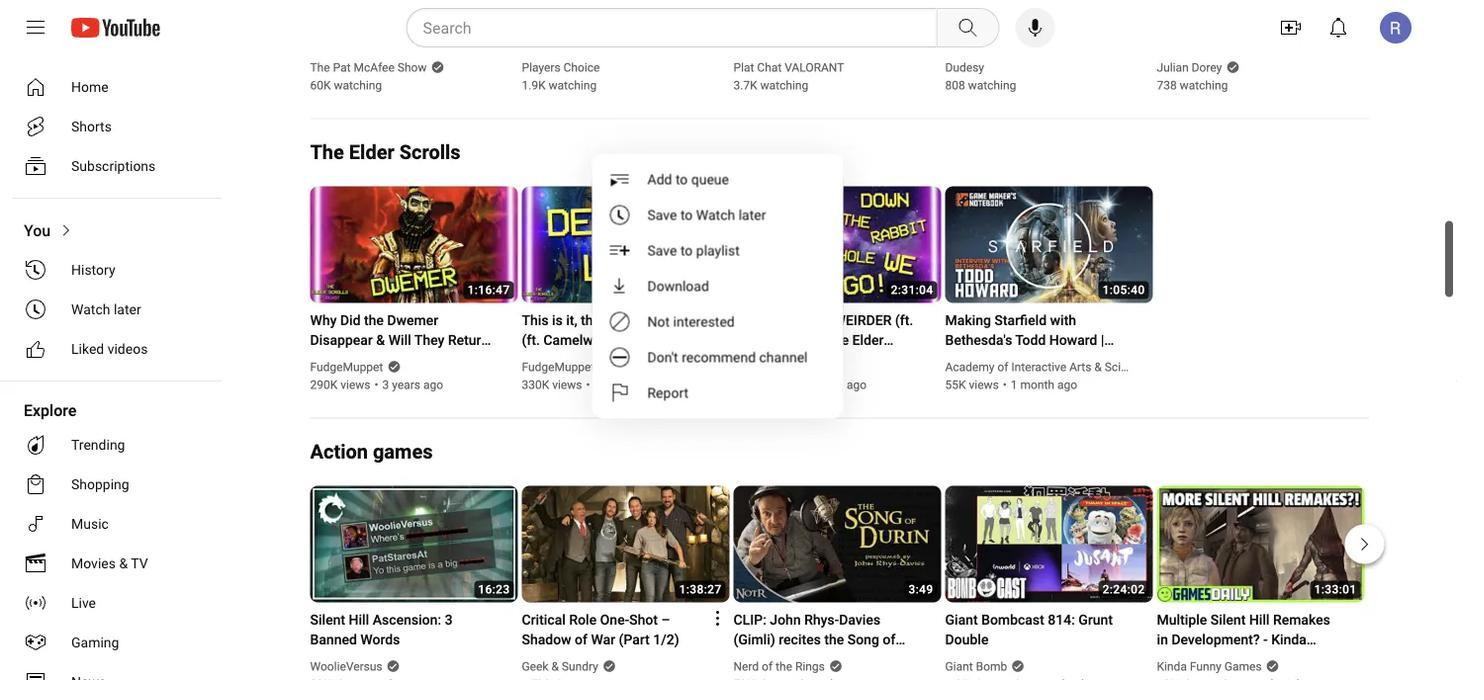 Task type: describe. For each thing, give the bounding box(es) containing it.
81
[[1019, 52, 1034, 69]]

kinda funny games link
[[1157, 658, 1263, 676]]

to for queue
[[676, 171, 688, 187]]

fudgemuppet link for will
[[310, 359, 384, 376]]

academy
[[945, 361, 995, 374]]

you
[[24, 221, 51, 240]]

music
[[71, 516, 109, 532]]

multiple silent hill remakes in development? - kinda funny games daily 11.02.23
[[1157, 612, 1334, 668]]

the inside this is it, the deepest lore (ft. camelworks) | the elder scrolls podcast #38
[[635, 332, 659, 349]]

2:24:02 link
[[945, 486, 1153, 605]]

recommend
[[682, 349, 756, 366]]

home
[[71, 79, 108, 95]]

| inside the "deep lore gets weirder (ft. camelworks) | the elder scrolls podcast #34 fudgemuppet 2 years ago"
[[819, 332, 822, 349]]

1 hour, 5 minutes, 40 seconds element
[[1103, 283, 1145, 297]]

for
[[734, 33, 751, 49]]

w/
[[995, 33, 1010, 49]]

add to queue option
[[592, 162, 843, 197]]

john
[[770, 612, 801, 629]]

1 vertical spatial watch
[[71, 301, 110, 318]]

making
[[945, 313, 991, 329]]

mcafee for the pat mcafee show | tuesday november 14th, 2023
[[361, 13, 410, 29]]

5 watching from the left
[[1180, 79, 1228, 93]]

movies
[[71, 556, 116, 572]]

bombcast
[[982, 612, 1045, 629]]

giant bombcast 814: grunt double link
[[945, 611, 1129, 651]]

3 minutes, 49 seconds element
[[909, 583, 933, 597]]

views for this is it, the deepest lore (ft. camelworks) | the elder scrolls podcast #38
[[552, 378, 582, 392]]

live
[[71, 595, 96, 611]]

save to watch later
[[648, 207, 766, 223]]

ep.
[[996, 52, 1015, 69]]

clip: john rhys-davies (gimli) recites the song of durin! link
[[734, 611, 918, 668]]

1:33:01 link
[[1157, 486, 1365, 605]]

3 inside silent hill ascension: 3 banned words
[[445, 612, 453, 629]]

2:24:02
[[1103, 583, 1145, 597]]

1 vertical spatial chat
[[757, 61, 782, 75]]

—
[[819, 33, 830, 49]]

gaming
[[71, 635, 119, 651]]

why
[[310, 313, 337, 329]]

years inside the "deep lore gets weirder (ft. camelworks) | the elder scrolls podcast #34 fudgemuppet 2 years ago"
[[815, 378, 844, 392]]

the elder scrolls
[[310, 141, 461, 164]]

11.02.23
[[1279, 652, 1334, 668]]

738 watching
[[1157, 79, 1228, 93]]

don't recommend channel
[[648, 349, 808, 366]]

download option
[[592, 269, 843, 304]]

julian dorey
[[1157, 61, 1222, 75]]

154
[[830, 52, 853, 69]]

davies
[[839, 612, 881, 629]]

durin!
[[734, 652, 770, 668]]

hill inside multiple silent hill remakes in development? - kinda funny games daily 11.02.23
[[1249, 612, 1270, 629]]

making starfield with bethesda's todd howard | the aias game maker's notebook podcast link
[[945, 311, 1129, 388]]

2 hours, 31 minutes, 4 seconds element
[[891, 283, 933, 297]]

grunt
[[1079, 612, 1113, 629]]

(part
[[619, 632, 650, 649]]

#34
[[834, 352, 858, 369]]

save for save to watch later
[[648, 207, 677, 223]]

the inside making starfield with bethesda's todd howard | the aias game maker's notebook podcast
[[945, 352, 969, 369]]

elder inside this is it, the deepest lore (ft. camelworks) | the elder scrolls podcast #38
[[662, 332, 694, 349]]

55k views
[[945, 378, 999, 392]]

–
[[661, 612, 670, 629]]

0 vertical spatial 3
[[382, 378, 389, 392]]

maker's
[[1046, 352, 1094, 369]]

geek & sundry link
[[522, 658, 600, 676]]

camelworks) inside this is it, the deepest lore (ft. camelworks) | the elder scrolls podcast #38
[[544, 332, 625, 349]]

save for save to playlist
[[648, 242, 677, 259]]

kinda funny games
[[1157, 660, 1262, 674]]

| inside the pat mcafee show | tuesday november 14th, 2023
[[451, 13, 454, 29]]

avatar image image
[[1380, 12, 1412, 44]]

not interested option
[[592, 304, 843, 340]]

| inside the impression optimization | dudesy w/ will sasso & chad kultgen ep. 81 dudesy 808 watching
[[1101, 13, 1104, 29]]

don't
[[648, 349, 678, 366]]

the way too early tier list for vct 2024 — plat chat valorant ep. 154 link
[[734, 11, 918, 69]]

watching inside the way too early tier list for vct 2024 — plat chat valorant ep. 154 plat chat valorant 3.7k watching
[[760, 79, 809, 93]]

development?
[[1172, 632, 1260, 649]]

& inside why did the dwemer disappear & will they return in elder scrolls 6? | the elder scrolls podcast #1
[[376, 332, 385, 349]]

sundry
[[562, 660, 598, 674]]

podcast inside making starfield with bethesda's todd howard | the aias game maker's notebook podcast
[[1009, 372, 1060, 388]]

watch inside option
[[696, 207, 735, 223]]

of inside critical role one-shot – shadow of war (part 1/2)
[[575, 632, 588, 649]]

2 inside the "deep lore gets weirder (ft. camelworks) | the elder scrolls podcast #34 fudgemuppet 2 years ago"
[[806, 378, 813, 392]]

1 vertical spatial kinda
[[1157, 660, 1187, 674]]

save to playlist
[[648, 242, 740, 259]]

the pat mcafee show link
[[310, 59, 428, 77]]

explore
[[24, 401, 77, 420]]

watching inside the players choice 1.9k watching
[[549, 79, 597, 93]]

views for why did the dwemer disappear & will they return in elder scrolls 6? | the elder scrolls podcast #1
[[341, 378, 371, 392]]

| inside why did the dwemer disappear & will they return in elder scrolls 6? | the elder scrolls podcast #1
[[424, 352, 427, 369]]

silent hill ascension: 3 banned words link
[[310, 611, 494, 651]]

the inside clip: john rhys-davies (gimli) recites the song of durin!
[[824, 632, 844, 649]]

1:38:27 link
[[522, 486, 730, 605]]

290k
[[310, 378, 338, 392]]

1:33:01
[[1314, 583, 1357, 597]]

ago for the
[[1058, 378, 1078, 392]]

disappear
[[310, 332, 373, 349]]

choice
[[564, 61, 600, 75]]

add to queue
[[648, 171, 729, 187]]

giant for giant bomb
[[945, 660, 973, 674]]

notebook
[[945, 372, 1006, 388]]

is
[[552, 313, 563, 329]]

valorant down vct
[[734, 52, 803, 69]]

podcast inside this is it, the deepest lore (ft. camelworks) | the elder scrolls podcast #38
[[568, 352, 619, 369]]

hill inside silent hill ascension: 3 banned words
[[349, 612, 369, 629]]

ago inside the "deep lore gets weirder (ft. camelworks) | the elder scrolls podcast #34 fudgemuppet 2 years ago"
[[847, 378, 867, 392]]

1 hour, 16 minutes, 47 seconds element
[[468, 283, 510, 297]]

shorts
[[71, 118, 112, 135]]

not interested
[[648, 314, 735, 330]]

channel
[[759, 349, 808, 366]]

#38
[[622, 352, 646, 369]]

videos
[[108, 341, 148, 357]]

the left rings
[[776, 660, 792, 674]]

aliens
[[1157, 33, 1204, 49]]

1 horizontal spatial chat
[[861, 33, 890, 49]]

funny down development?
[[1190, 660, 1222, 674]]

808
[[945, 79, 965, 93]]

god
[[1225, 33, 1253, 49]]

1 horizontal spatial plat
[[833, 33, 857, 49]]

game
[[1007, 352, 1043, 369]]

woolieversus
[[310, 660, 383, 674]]

woolieversus link
[[310, 658, 384, 676]]

watch later
[[71, 301, 141, 318]]

biblical physicist confronts aliens vs god | hugh ross • 167
[[1157, 13, 1339, 69]]

interactive
[[1012, 361, 1067, 374]]

geek
[[522, 660, 549, 674]]

vs
[[1207, 33, 1221, 49]]

ago for they
[[423, 378, 443, 392]]

1:16:47 link
[[310, 186, 518, 306]]

16 minutes, 23 seconds element
[[478, 583, 510, 597]]

clip: john rhys-davies (gimli) recites the song of durin!
[[734, 612, 896, 668]]

814:
[[1048, 612, 1075, 629]]

1 vertical spatial plat
[[734, 61, 754, 75]]

players choice 1.9k watching
[[522, 61, 600, 93]]

critical role one-shot – shadow of war (part 1/2) link
[[522, 611, 706, 651]]

early
[[823, 13, 863, 29]]

show for the pat mcafee show
[[398, 61, 427, 75]]

to for playlist
[[681, 242, 693, 259]]

did
[[340, 313, 361, 329]]

academy of interactive arts & sciences
[[945, 361, 1153, 374]]

pat for the pat mcafee show | tuesday november 14th, 2023
[[337, 13, 358, 29]]

save to playlist option
[[592, 233, 843, 269]]

of inside clip: john rhys-davies (gimli) recites the song of durin!
[[883, 632, 896, 649]]

the inside why did the dwemer disappear & will they return in elder scrolls 6? | the elder scrolls podcast #1
[[430, 352, 454, 369]]

the up 60k
[[310, 61, 330, 75]]



Task type: locate. For each thing, give the bounding box(es) containing it.
2 hill from the left
[[1249, 612, 1270, 629]]

| down the deepest
[[629, 332, 632, 349]]

shopping link
[[12, 465, 214, 505], [12, 465, 214, 505]]

fudgemuppet for (ft.
[[522, 361, 595, 374]]

kinda right -
[[1272, 632, 1307, 649]]

silent up development?
[[1211, 612, 1246, 629]]

3:49 link
[[734, 486, 941, 605]]

0 horizontal spatial lore
[[665, 313, 693, 329]]

| inside this is it, the deepest lore (ft. camelworks) | the elder scrolls podcast #38
[[629, 332, 632, 349]]

scrolls down deep
[[734, 352, 776, 369]]

2 horizontal spatial views
[[969, 378, 999, 392]]

167
[[1157, 52, 1181, 69]]

0 horizontal spatial in
[[310, 352, 321, 369]]

3 watching from the left
[[760, 79, 809, 93]]

1 silent from the left
[[310, 612, 345, 629]]

3 left the #1 on the bottom of page
[[382, 378, 389, 392]]

later up playlist
[[739, 207, 766, 223]]

1 horizontal spatial 3
[[445, 612, 453, 629]]

of
[[998, 361, 1009, 374], [575, 632, 588, 649], [883, 632, 896, 649], [762, 660, 773, 674]]

3 views from the left
[[969, 378, 999, 392]]

physicist
[[1206, 13, 1262, 29]]

ago down #34
[[847, 378, 867, 392]]

lore inside this is it, the deepest lore (ft. camelworks) | the elder scrolls podcast #38
[[665, 313, 693, 329]]

the pat mcafee show | tuesday november 14th, 2023
[[310, 13, 464, 69]]

ago for camelworks)
[[635, 378, 655, 392]]

0 horizontal spatial 2
[[594, 378, 601, 392]]

0 vertical spatial will
[[1014, 33, 1037, 49]]

mcafee up november
[[361, 13, 410, 29]]

to inside option
[[681, 242, 693, 259]]

1 horizontal spatial fudgemuppet
[[522, 361, 595, 374]]

silent hill ascension: 3 banned words
[[310, 612, 453, 649]]

the inside why did the dwemer disappear & will they return in elder scrolls 6? | the elder scrolls podcast #1
[[364, 313, 384, 329]]

1:05:40 link
[[945, 186, 1153, 306]]

chad
[[1094, 33, 1126, 49]]

to
[[676, 171, 688, 187], [681, 207, 693, 223], [681, 242, 693, 259]]

1 dudesy from the top
[[945, 33, 991, 49]]

the up tuesday
[[310, 13, 334, 29]]

watching down the pat mcafee show
[[334, 79, 382, 93]]

save inside option
[[648, 207, 677, 223]]

deep lore gets weirder (ft. camelworks) | the elder scrolls podcast #34 fudgemuppet 2 years ago
[[734, 313, 913, 392]]

4 ago from the left
[[1058, 378, 1078, 392]]

subscriptions
[[71, 158, 156, 174]]

3 fudgemuppet from the left
[[734, 361, 807, 374]]

it,
[[566, 313, 577, 329]]

1 horizontal spatial years
[[604, 378, 632, 392]]

scrolls inside the "deep lore gets weirder (ft. camelworks) | the elder scrolls podcast #34 fudgemuppet 2 years ago"
[[734, 352, 776, 369]]

1 horizontal spatial kinda
[[1272, 632, 1307, 649]]

valorant
[[734, 52, 803, 69], [785, 61, 844, 75]]

0 vertical spatial giant
[[945, 612, 978, 629]]

starfield
[[995, 313, 1047, 329]]

kultgen
[[945, 52, 993, 69]]

0 vertical spatial (ft.
[[895, 313, 913, 329]]

lore inside the "deep lore gets weirder (ft. camelworks) | the elder scrolls podcast #34 fudgemuppet 2 years ago"
[[771, 313, 798, 329]]

dudesy link
[[945, 59, 986, 77]]

will inside the impression optimization | dudesy w/ will sasso & chad kultgen ep. 81 dudesy 808 watching
[[1014, 33, 1037, 49]]

| up chad
[[1101, 13, 1104, 29]]

2 down channel
[[806, 378, 813, 392]]

kinda inside multiple silent hill remakes in development? - kinda funny games daily 11.02.23
[[1272, 632, 1307, 649]]

2 save from the top
[[648, 242, 677, 259]]

0 vertical spatial save
[[648, 207, 677, 223]]

watching down dorey
[[1180, 79, 1228, 93]]

years down 6?
[[392, 378, 420, 392]]

views for making starfield with bethesda's todd howard | the aias game maker's notebook podcast
[[969, 378, 999, 392]]

2 horizontal spatial years
[[815, 378, 844, 392]]

shorts link
[[12, 107, 214, 146], [12, 107, 214, 146]]

0 horizontal spatial fudgemuppet
[[310, 361, 383, 374]]

podcast inside the "deep lore gets weirder (ft. camelworks) | the elder scrolls podcast #34 fudgemuppet 2 years ago"
[[779, 352, 830, 369]]

save down the add
[[648, 207, 677, 223]]

in inside multiple silent hill remakes in development? - kinda funny games daily 11.02.23
[[1157, 632, 1168, 649]]

the up 55k
[[945, 352, 969, 369]]

0 vertical spatial kinda
[[1272, 632, 1307, 649]]

1 horizontal spatial fudgemuppet link
[[522, 359, 596, 376]]

fudgemuppet up 290k views
[[310, 361, 383, 374]]

list box containing add to queue
[[592, 154, 843, 419]]

weirder
[[834, 313, 892, 329]]

will up '81'
[[1014, 33, 1037, 49]]

funny inside multiple silent hill remakes in development? - kinda funny games daily 11.02.23
[[1157, 652, 1194, 668]]

1:16:47
[[468, 283, 510, 297]]

0 horizontal spatial later
[[114, 301, 141, 318]]

elder down disappear
[[325, 352, 356, 369]]

kinda down multiple
[[1157, 660, 1187, 674]]

0 horizontal spatial watch
[[71, 301, 110, 318]]

camelworks) down it, at the left of the page
[[544, 332, 625, 349]]

fudgemuppet down deep
[[734, 361, 807, 374]]

chat down vct
[[757, 61, 782, 75]]

0 vertical spatial show
[[413, 13, 447, 29]]

0 horizontal spatial fudgemuppet link
[[310, 359, 384, 376]]

in up 290k
[[310, 352, 321, 369]]

funny down multiple
[[1157, 652, 1194, 668]]

the down they
[[430, 352, 454, 369]]

chat
[[861, 33, 890, 49], [757, 61, 782, 75]]

1 horizontal spatial in
[[1157, 632, 1168, 649]]

the down 60k
[[310, 141, 344, 164]]

1 vertical spatial mcafee
[[354, 61, 395, 75]]

dudesy up kultgen
[[945, 33, 991, 49]]

2 dudesy from the top
[[945, 61, 984, 75]]

0 horizontal spatial plat
[[734, 61, 754, 75]]

1 vertical spatial later
[[114, 301, 141, 318]]

fudgemuppet link up 290k views
[[310, 359, 384, 376]]

views right 330k
[[552, 378, 582, 392]]

| inside making starfield with bethesda's todd howard | the aias game maker's notebook podcast
[[1101, 332, 1104, 349]]

the right did
[[364, 313, 384, 329]]

scrolls down disappear
[[310, 372, 353, 388]]

views down academy
[[969, 378, 999, 392]]

(ft. inside the "deep lore gets weirder (ft. camelworks) | the elder scrolls podcast #34 fudgemuppet 2 years ago"
[[895, 313, 913, 329]]

don't recommend channel option
[[592, 340, 843, 375]]

1 horizontal spatial silent
[[1211, 612, 1246, 629]]

0 vertical spatial pat
[[337, 13, 358, 29]]

save inside option
[[648, 242, 677, 259]]

elder down return at the left
[[457, 352, 489, 369]]

| right 6?
[[424, 352, 427, 369]]

views right 290k
[[341, 378, 371, 392]]

to down add to queue
[[681, 207, 693, 223]]

elder down weirder
[[852, 332, 884, 349]]

1 hill from the left
[[349, 612, 369, 629]]

0 vertical spatial in
[[310, 352, 321, 369]]

0 vertical spatial later
[[739, 207, 766, 223]]

years down "#38"
[[604, 378, 632, 392]]

dwemer
[[387, 313, 438, 329]]

shadow
[[522, 632, 571, 649]]

0 horizontal spatial will
[[389, 332, 411, 349]]

1 giant from the top
[[945, 612, 978, 629]]

1 vertical spatial to
[[681, 207, 693, 223]]

fudgemuppet inside the "deep lore gets weirder (ft. camelworks) | the elder scrolls podcast #34 fudgemuppet 2 years ago"
[[734, 361, 807, 374]]

1 horizontal spatial watch
[[696, 207, 735, 223]]

1 horizontal spatial views
[[552, 378, 582, 392]]

738
[[1157, 79, 1177, 93]]

bethesda's
[[945, 332, 1012, 349]]

deep lore gets weirder (ft. camelworks) | the elder scrolls podcast #34 link
[[734, 311, 918, 369]]

& inside "link"
[[552, 660, 559, 674]]

1 horizontal spatial (ft.
[[895, 313, 913, 329]]

0 horizontal spatial 3
[[382, 378, 389, 392]]

later inside save to watch later option
[[739, 207, 766, 223]]

1 horizontal spatial hill
[[1249, 612, 1270, 629]]

hill up -
[[1249, 612, 1270, 629]]

fudgemuppet for will
[[310, 361, 383, 374]]

0 horizontal spatial hill
[[349, 612, 369, 629]]

plat up 3.7k
[[734, 61, 754, 75]]

2 camelworks) from the left
[[734, 332, 815, 349]]

(ft. inside this is it, the deepest lore (ft. camelworks) | the elder scrolls podcast #38
[[522, 332, 540, 349]]

double
[[945, 632, 989, 649]]

sciences
[[1105, 361, 1153, 374]]

scrolls up 330k
[[522, 352, 564, 369]]

watching down plat chat valorant link
[[760, 79, 809, 93]]

will
[[1014, 33, 1037, 49], [389, 332, 411, 349]]

2 fudgemuppet link from the left
[[522, 359, 596, 376]]

years
[[392, 378, 420, 392], [604, 378, 632, 392], [815, 378, 844, 392]]

2 ago from the left
[[635, 378, 655, 392]]

1 vertical spatial in
[[1157, 632, 1168, 649]]

•
[[1334, 33, 1339, 49]]

2 watching from the left
[[549, 79, 597, 93]]

not
[[648, 314, 670, 330]]

later up videos
[[114, 301, 141, 318]]

1 vertical spatial pat
[[333, 61, 351, 75]]

0 horizontal spatial chat
[[757, 61, 782, 75]]

1 hour, 33 minutes, 1 second element
[[1314, 583, 1357, 597]]

1 2 from the left
[[594, 378, 601, 392]]

nerd
[[734, 660, 759, 674]]

| right the howard
[[1101, 332, 1104, 349]]

impression optimization | dudesy w/ will sasso & chad kultgen ep. 81 link
[[945, 11, 1129, 69]]

1
[[1011, 378, 1018, 392]]

1 month ago
[[1011, 378, 1078, 392]]

making starfield with bethesda's todd howard | the aias game maker's notebook podcast
[[945, 313, 1104, 388]]

1.9k
[[522, 79, 546, 93]]

games
[[373, 441, 433, 464]]

2 giant from the top
[[945, 660, 973, 674]]

290k views
[[310, 378, 371, 392]]

0 horizontal spatial (ft.
[[522, 332, 540, 349]]

arts
[[1070, 361, 1092, 374]]

pat for the pat mcafee show
[[333, 61, 351, 75]]

giant inside giant bombcast 814: grunt double
[[945, 612, 978, 629]]

0 vertical spatial mcafee
[[361, 13, 410, 29]]

2:31:04
[[891, 283, 933, 297]]

clip:
[[734, 612, 767, 629]]

1 horizontal spatial camelworks)
[[734, 332, 815, 349]]

1 years from the left
[[392, 378, 420, 392]]

the right it, at the left of the page
[[581, 313, 601, 329]]

1 watching from the left
[[334, 79, 382, 93]]

deepest
[[604, 313, 662, 329]]

3 fudgemuppet link from the left
[[734, 359, 808, 376]]

0 vertical spatial chat
[[861, 33, 890, 49]]

show inside the pat mcafee show | tuesday november 14th, 2023
[[413, 13, 447, 29]]

games
[[1198, 652, 1241, 668], [1225, 660, 1262, 674]]

2 right 330k views
[[594, 378, 601, 392]]

None search field
[[371, 8, 1004, 47]]

to inside option
[[681, 207, 693, 223]]

2:31:04 link
[[734, 186, 941, 306]]

the pat mcafee show | tuesday november 14th, 2023 link
[[310, 11, 494, 69]]

to inside 'option'
[[676, 171, 688, 187]]

the inside the way too early tier list for vct 2024 — plat chat valorant ep. 154 plat chat valorant 3.7k watching
[[734, 13, 757, 29]]

1 fudgemuppet from the left
[[310, 361, 383, 374]]

60k
[[310, 79, 331, 93]]

tier
[[866, 13, 890, 29]]

1 vertical spatial show
[[398, 61, 427, 75]]

the up #34
[[825, 332, 849, 349]]

in inside why did the dwemer disappear & will they return in elder scrolls 6? | the elder scrolls podcast #1
[[310, 352, 321, 369]]

you link
[[12, 211, 214, 250], [12, 211, 214, 250]]

the
[[310, 13, 334, 29], [734, 13, 757, 29], [310, 61, 330, 75], [310, 141, 344, 164], [635, 332, 659, 349], [825, 332, 849, 349], [430, 352, 454, 369], [945, 352, 969, 369]]

1 vertical spatial 3
[[445, 612, 453, 629]]

silent up banned
[[310, 612, 345, 629]]

daily
[[1245, 652, 1275, 668]]

chat down tier on the right of page
[[861, 33, 890, 49]]

the down not
[[635, 332, 659, 349]]

the inside the "deep lore gets weirder (ft. camelworks) | the elder scrolls podcast #34 fudgemuppet 2 years ago"
[[825, 332, 849, 349]]

lore left gets at the top right of page
[[771, 313, 798, 329]]

Search text field
[[423, 15, 932, 41]]

2 horizontal spatial fudgemuppet link
[[734, 359, 808, 376]]

scrolls up 1:16:47 link
[[399, 141, 461, 164]]

will inside why did the dwemer disappear & will they return in elder scrolls 6? | the elder scrolls podcast #1
[[389, 332, 411, 349]]

fudgemuppet up 330k views
[[522, 361, 595, 374]]

biblical physicist confronts aliens vs god | hugh ross • 167 link
[[1157, 11, 1341, 69]]

1 camelworks) from the left
[[544, 332, 625, 349]]

2 views from the left
[[552, 378, 582, 392]]

show for the pat mcafee show | tuesday november 14th, 2023
[[413, 13, 447, 29]]

| down gets at the top right of page
[[819, 332, 822, 349]]

0 horizontal spatial camelworks)
[[544, 332, 625, 349]]

the down rhys-
[[824, 632, 844, 649]]

1 horizontal spatial lore
[[771, 313, 798, 329]]

giant up the double
[[945, 612, 978, 629]]

views
[[341, 378, 371, 392], [552, 378, 582, 392], [969, 378, 999, 392]]

to for watch
[[681, 207, 693, 223]]

fudgemuppet link up 330k views
[[522, 359, 596, 376]]

return
[[448, 332, 489, 349]]

pat up 60k watching
[[333, 61, 351, 75]]

| right god
[[1256, 33, 1260, 49]]

show up 14th,
[[413, 13, 447, 29]]

pat up tuesday
[[337, 13, 358, 29]]

the up for
[[734, 13, 757, 29]]

& inside the impression optimization | dudesy w/ will sasso & chad kultgen ep. 81 dudesy 808 watching
[[1082, 33, 1090, 49]]

1 lore from the left
[[665, 313, 693, 329]]

silent inside multiple silent hill remakes in development? - kinda funny games daily 11.02.23
[[1211, 612, 1246, 629]]

multiple
[[1157, 612, 1207, 629]]

55k
[[945, 378, 966, 392]]

giant bomb link
[[945, 658, 1009, 676]]

0 horizontal spatial views
[[341, 378, 371, 392]]

2 lore from the left
[[771, 313, 798, 329]]

elder inside the "deep lore gets weirder (ft. camelworks) | the elder scrolls podcast #34 fudgemuppet 2 years ago"
[[852, 332, 884, 349]]

| inside biblical physicist confronts aliens vs god | hugh ross • 167
[[1256, 33, 1260, 49]]

music link
[[12, 505, 214, 544], [12, 505, 214, 544]]

show down november
[[398, 61, 427, 75]]

years for podcast
[[604, 378, 632, 392]]

scrolls left 6?
[[360, 352, 402, 369]]

2 years from the left
[[604, 378, 632, 392]]

1 views from the left
[[341, 378, 371, 392]]

4 watching from the left
[[968, 79, 1016, 93]]

pat inside the pat mcafee show | tuesday november 14th, 2023
[[337, 13, 358, 29]]

watching down ep.
[[968, 79, 1016, 93]]

the inside the pat mcafee show | tuesday november 14th, 2023
[[310, 13, 334, 29]]

| up 14th,
[[451, 13, 454, 29]]

1 ago from the left
[[423, 378, 443, 392]]

todd
[[1015, 332, 1046, 349]]

mcafee inside the pat mcafee show | tuesday november 14th, 2023
[[361, 13, 410, 29]]

julian
[[1157, 61, 1189, 75]]

3 ago from the left
[[847, 378, 867, 392]]

playlist
[[696, 242, 740, 259]]

the
[[364, 313, 384, 329], [581, 313, 601, 329], [824, 632, 844, 649], [776, 660, 792, 674]]

3 right ascension:
[[445, 612, 453, 629]]

the inside this is it, the deepest lore (ft. camelworks) | the elder scrolls podcast #38
[[581, 313, 601, 329]]

plat down early
[[833, 33, 857, 49]]

to left playlist
[[681, 242, 693, 259]]

watch down add to queue 'option'
[[696, 207, 735, 223]]

list box
[[592, 154, 843, 419]]

watching down "choice"
[[549, 79, 597, 93]]

ago down 'arts'
[[1058, 378, 1078, 392]]

2 2 from the left
[[806, 378, 813, 392]]

0 horizontal spatial kinda
[[1157, 660, 1187, 674]]

valorant down the —
[[785, 61, 844, 75]]

0 vertical spatial to
[[676, 171, 688, 187]]

aias
[[972, 352, 1003, 369]]

fudgemuppet link for (ft.
[[522, 359, 596, 376]]

podcast
[[568, 352, 619, 369], [779, 352, 830, 369], [356, 372, 407, 388], [1009, 372, 1060, 388]]

elder up don't
[[662, 332, 694, 349]]

camelworks) up channel
[[734, 332, 815, 349]]

watching inside the impression optimization | dudesy w/ will sasso & chad kultgen ep. 81 dudesy 808 watching
[[968, 79, 1016, 93]]

1 horizontal spatial will
[[1014, 33, 1037, 49]]

years for 6?
[[392, 378, 420, 392]]

mcafee for the pat mcafee show
[[354, 61, 395, 75]]

2 silent from the left
[[1211, 612, 1246, 629]]

(ft. down 2 hours, 31 minutes, 4 seconds "element"
[[895, 313, 913, 329]]

save to watch later option
[[592, 197, 843, 233]]

0 vertical spatial plat
[[833, 33, 857, 49]]

elder down 60k watching
[[349, 141, 395, 164]]

ago down "#38"
[[635, 378, 655, 392]]

years down #34
[[815, 378, 844, 392]]

song
[[848, 632, 879, 649]]

podcast inside why did the dwemer disappear & will they return in elder scrolls 6? | the elder scrolls podcast #1
[[356, 372, 407, 388]]

later
[[739, 207, 766, 223], [114, 301, 141, 318]]

confronts
[[1266, 13, 1327, 29]]

silent inside silent hill ascension: 3 banned words
[[310, 612, 345, 629]]

optimization
[[1018, 13, 1097, 29]]

1 horizontal spatial 2
[[806, 378, 813, 392]]

2 hours, 33 minutes, 33 seconds element
[[679, 283, 722, 297]]

60k watching
[[310, 79, 382, 93]]

mcafee up 60k watching
[[354, 61, 395, 75]]

0 horizontal spatial years
[[392, 378, 420, 392]]

(gimli)
[[734, 632, 775, 649]]

to right the add
[[676, 171, 688, 187]]

in down multiple
[[1157, 632, 1168, 649]]

1 horizontal spatial later
[[739, 207, 766, 223]]

lore down download
[[665, 313, 693, 329]]

hill
[[349, 612, 369, 629], [1249, 612, 1270, 629]]

1 vertical spatial giant
[[945, 660, 973, 674]]

2 hours, 24 minutes, 2 seconds element
[[1103, 583, 1145, 597]]

1 vertical spatial dudesy
[[945, 61, 984, 75]]

2:33:33 link
[[522, 186, 730, 306]]

hill up words
[[349, 612, 369, 629]]

1 vertical spatial (ft.
[[522, 332, 540, 349]]

critical role one-shot – shadow of war (part 1/2)
[[522, 612, 679, 649]]

0 horizontal spatial silent
[[310, 612, 345, 629]]

camelworks) inside the "deep lore gets weirder (ft. camelworks) | the elder scrolls podcast #34 fudgemuppet 2 years ago"
[[734, 332, 815, 349]]

biblical
[[1157, 13, 1202, 29]]

scrolls inside this is it, the deepest lore (ft. camelworks) | the elder scrolls podcast #38
[[522, 352, 564, 369]]

1:05:40
[[1103, 283, 1145, 297]]

plat
[[833, 33, 857, 49], [734, 61, 754, 75]]

3 years from the left
[[815, 378, 844, 392]]

ago down they
[[423, 378, 443, 392]]

save up download
[[648, 242, 677, 259]]

watch down history
[[71, 301, 110, 318]]

games inside multiple silent hill remakes in development? - kinda funny games daily 11.02.23
[[1198, 652, 1241, 668]]

camelworks)
[[544, 332, 625, 349], [734, 332, 815, 349]]

list
[[893, 13, 916, 29]]

1 save from the top
[[648, 207, 677, 223]]

2 fudgemuppet from the left
[[522, 361, 595, 374]]

tuesday
[[310, 33, 362, 49]]

way
[[761, 13, 789, 29]]

1 vertical spatial save
[[648, 242, 677, 259]]

1 fudgemuppet link from the left
[[310, 359, 384, 376]]

bomb
[[976, 660, 1007, 674]]

giant down the double
[[945, 660, 973, 674]]

1 vertical spatial will
[[389, 332, 411, 349]]

watch later link
[[12, 290, 214, 329], [12, 290, 214, 329]]

giant for giant bombcast 814: grunt double
[[945, 612, 978, 629]]

dudesy up 808
[[945, 61, 984, 75]]

2 horizontal spatial fudgemuppet
[[734, 361, 807, 374]]

history link
[[12, 250, 214, 290], [12, 250, 214, 290]]

will down dwemer
[[389, 332, 411, 349]]

save
[[648, 207, 677, 223], [648, 242, 677, 259]]

report option
[[592, 375, 843, 411]]

1 hour, 38 minutes, 27 seconds element
[[679, 583, 722, 597]]

fudgemuppet link down deep
[[734, 359, 808, 376]]

0 vertical spatial dudesy
[[945, 33, 991, 49]]

(ft. down this
[[522, 332, 540, 349]]

0 vertical spatial watch
[[696, 207, 735, 223]]

3:49
[[909, 583, 933, 597]]

2 vertical spatial to
[[681, 242, 693, 259]]



Task type: vqa. For each thing, say whether or not it's contained in the screenshot.
Go to channel icon
no



